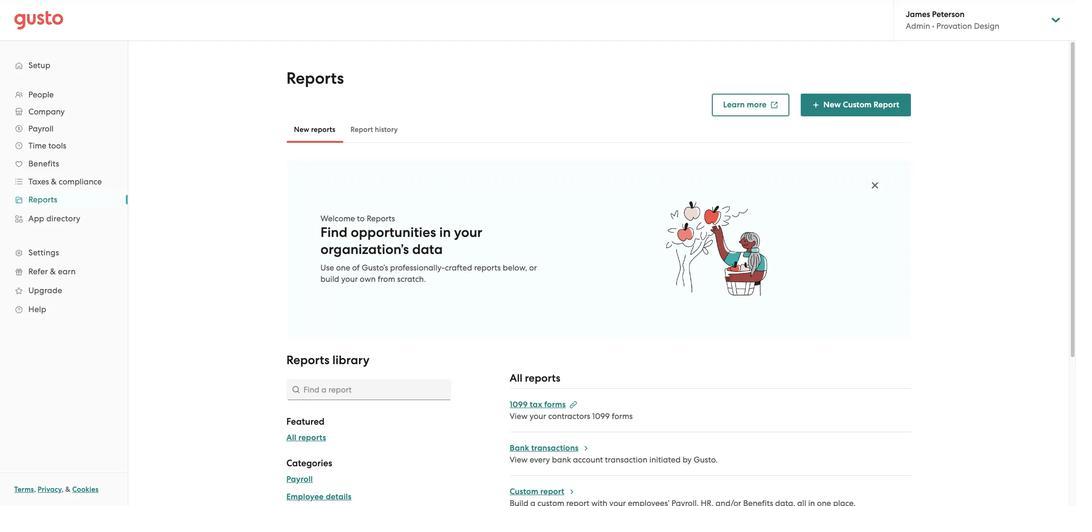 Task type: vqa. For each thing, say whether or not it's contained in the screenshot.
settings link
yes



Task type: locate. For each thing, give the bounding box(es) containing it.
0 vertical spatial all reports
[[510, 372, 560, 385]]

0 horizontal spatial all
[[286, 433, 296, 443]]

terms , privacy , & cookies
[[14, 485, 99, 494]]

forms up 'contractors'
[[544, 400, 566, 410]]

1099 tax forms link
[[510, 400, 577, 410]]

all inside 'button'
[[286, 433, 296, 443]]

1 vertical spatial 1099
[[592, 412, 610, 421]]

peterson
[[932, 9, 965, 19]]

1 vertical spatial your
[[341, 274, 358, 284]]

library
[[332, 353, 370, 368]]

learn more
[[723, 100, 767, 110]]

reports
[[286, 69, 344, 88], [28, 195, 57, 204], [367, 214, 395, 223], [286, 353, 330, 368]]

1 horizontal spatial all
[[510, 372, 522, 385]]

all reports up tax
[[510, 372, 560, 385]]

0 vertical spatial new
[[824, 100, 841, 110]]

app directory
[[28, 214, 80, 223]]

app
[[28, 214, 44, 223]]

0 vertical spatial custom
[[843, 100, 872, 110]]

bank transactions link
[[510, 443, 590, 453]]

0 horizontal spatial 1099
[[510, 400, 528, 410]]

all reports down featured
[[286, 433, 326, 443]]

setup
[[28, 61, 50, 70]]

in
[[439, 224, 451, 241]]

1 vertical spatial all reports
[[286, 433, 326, 443]]

2 vertical spatial your
[[530, 412, 546, 421]]

james peterson admin • provation design
[[906, 9, 1000, 31]]

people
[[28, 90, 54, 99]]

payroll button
[[286, 474, 313, 485]]

taxes
[[28, 177, 49, 186]]

& right taxes
[[51, 177, 57, 186]]

1 vertical spatial report
[[351, 125, 373, 134]]

help link
[[9, 301, 118, 318]]

1 vertical spatial &
[[50, 267, 56, 276]]

0 horizontal spatial custom
[[510, 487, 538, 497]]

forms up transaction
[[612, 412, 633, 421]]

1099 left tax
[[510, 400, 528, 410]]

by
[[683, 455, 692, 465]]

reports inside use one of gusto's professionally-crafted reports below, or build your own from scratch.
[[474, 263, 501, 272]]

, left cookies button
[[62, 485, 64, 494]]

one
[[336, 263, 350, 272]]

report
[[874, 100, 900, 110], [351, 125, 373, 134]]

1 horizontal spatial forms
[[612, 412, 633, 421]]

0 vertical spatial your
[[454, 224, 482, 241]]

1 vertical spatial payroll
[[286, 474, 313, 484]]

all
[[510, 372, 522, 385], [286, 433, 296, 443]]

opportunities
[[351, 224, 436, 241]]

details
[[326, 492, 352, 502]]

new
[[824, 100, 841, 110], [294, 125, 309, 134]]

view down 1099 tax forms
[[510, 412, 528, 421]]

professionally-
[[390, 263, 445, 272]]

settings
[[28, 248, 59, 257]]

payroll
[[28, 124, 54, 133], [286, 474, 313, 484]]

provation
[[937, 21, 972, 31]]

1 horizontal spatial custom
[[843, 100, 872, 110]]

view every bank account transaction initiated by gusto.
[[510, 455, 718, 465]]

list containing people
[[0, 86, 128, 319]]

0 vertical spatial view
[[510, 412, 528, 421]]

1 horizontal spatial your
[[454, 224, 482, 241]]

1 horizontal spatial new
[[824, 100, 841, 110]]

all down featured
[[286, 433, 296, 443]]

2 horizontal spatial your
[[530, 412, 546, 421]]

0 horizontal spatial payroll
[[28, 124, 54, 133]]

every
[[530, 455, 550, 465]]

bank
[[510, 443, 529, 453]]

Report Search bar field
[[286, 379, 451, 400]]

view down bank
[[510, 455, 528, 465]]

settings link
[[9, 244, 118, 261]]

categories
[[286, 458, 332, 469]]

new inside 'button'
[[294, 125, 309, 134]]

gusto navigation element
[[0, 41, 128, 334]]

0 vertical spatial 1099
[[510, 400, 528, 410]]

,
[[34, 485, 36, 494], [62, 485, 64, 494]]

1099
[[510, 400, 528, 410], [592, 412, 610, 421]]

0 vertical spatial report
[[874, 100, 900, 110]]

your
[[454, 224, 482, 241], [341, 274, 358, 284], [530, 412, 546, 421]]

refer
[[28, 267, 48, 276]]

report history
[[351, 125, 398, 134]]

people button
[[9, 86, 118, 103]]

&
[[51, 177, 57, 186], [50, 267, 56, 276], [65, 485, 70, 494]]

1 view from the top
[[510, 412, 528, 421]]

0 vertical spatial all
[[510, 372, 522, 385]]

payroll inside dropdown button
[[28, 124, 54, 133]]

forms
[[544, 400, 566, 410], [612, 412, 633, 421]]

0 vertical spatial payroll
[[28, 124, 54, 133]]

1 vertical spatial forms
[[612, 412, 633, 421]]

1 horizontal spatial ,
[[62, 485, 64, 494]]

reports library
[[286, 353, 370, 368]]

1099 right 'contractors'
[[592, 412, 610, 421]]

reports inside tab list
[[311, 125, 335, 134]]

1 vertical spatial new
[[294, 125, 309, 134]]

& left earn
[[50, 267, 56, 276]]

your down 1099 tax forms
[[530, 412, 546, 421]]

payroll up employee on the left bottom of the page
[[286, 474, 313, 484]]

0 horizontal spatial your
[[341, 274, 358, 284]]

use one of gusto's professionally-crafted reports below, or build your own from scratch.
[[320, 263, 537, 284]]

bank
[[552, 455, 571, 465]]

own
[[360, 274, 376, 284]]

all reports button
[[286, 432, 326, 444]]

0 horizontal spatial new
[[294, 125, 309, 134]]

your down one
[[341, 274, 358, 284]]

& inside dropdown button
[[51, 177, 57, 186]]

learn more link
[[712, 94, 789, 116]]

•
[[932, 21, 935, 31]]

& left cookies
[[65, 485, 70, 494]]

0 horizontal spatial forms
[[544, 400, 566, 410]]

list
[[0, 86, 128, 319]]

0 horizontal spatial ,
[[34, 485, 36, 494]]

account
[[573, 455, 603, 465]]

1 vertical spatial view
[[510, 455, 528, 465]]

& inside "link"
[[50, 267, 56, 276]]

2 view from the top
[[510, 455, 528, 465]]

all up 1099 tax forms
[[510, 372, 522, 385]]

james
[[906, 9, 930, 19]]

0 vertical spatial &
[[51, 177, 57, 186]]

home image
[[14, 11, 63, 30]]

1 vertical spatial all
[[286, 433, 296, 443]]

report inside button
[[351, 125, 373, 134]]

payroll up time
[[28, 124, 54, 133]]

, left the privacy on the left of the page
[[34, 485, 36, 494]]

your inside use one of gusto's professionally-crafted reports below, or build your own from scratch.
[[341, 274, 358, 284]]

1 horizontal spatial payroll
[[286, 474, 313, 484]]

tax
[[530, 400, 542, 410]]

company
[[28, 107, 65, 116]]

new reports
[[294, 125, 335, 134]]

your right in
[[454, 224, 482, 241]]

custom
[[843, 100, 872, 110], [510, 487, 538, 497]]

0 horizontal spatial report
[[351, 125, 373, 134]]



Task type: describe. For each thing, give the bounding box(es) containing it.
build
[[320, 274, 339, 284]]

organization's
[[320, 241, 409, 258]]

compliance
[[59, 177, 102, 186]]

0 horizontal spatial all reports
[[286, 433, 326, 443]]

data
[[412, 241, 443, 258]]

1 vertical spatial custom
[[510, 487, 538, 497]]

new reports button
[[286, 118, 343, 141]]

opens in a new tab image
[[771, 101, 778, 109]]

cookies
[[72, 485, 99, 494]]

upgrade link
[[9, 282, 118, 299]]

terms
[[14, 485, 34, 494]]

find
[[320, 224, 348, 241]]

0 vertical spatial forms
[[544, 400, 566, 410]]

benefits
[[28, 159, 59, 168]]

cookies button
[[72, 484, 99, 495]]

new for new custom report
[[824, 100, 841, 110]]

company button
[[9, 103, 118, 120]]

time tools
[[28, 141, 66, 150]]

1 horizontal spatial 1099
[[592, 412, 610, 421]]

refer & earn link
[[9, 263, 118, 280]]

employee
[[286, 492, 324, 502]]

initiated
[[649, 455, 681, 465]]

1 horizontal spatial all reports
[[510, 372, 560, 385]]

privacy link
[[38, 485, 62, 494]]

reports inside welcome to reports find opportunities in your organization's data
[[367, 214, 395, 223]]

your inside welcome to reports find opportunities in your organization's data
[[454, 224, 482, 241]]

view your contractors 1099 forms
[[510, 412, 633, 421]]

featured
[[286, 416, 325, 427]]

scratch.
[[397, 274, 426, 284]]

earn
[[58, 267, 76, 276]]

transaction
[[605, 455, 648, 465]]

learn
[[723, 100, 745, 110]]

payroll button
[[9, 120, 118, 137]]

employee details
[[286, 492, 352, 502]]

crafted
[[445, 263, 472, 272]]

report history button
[[343, 118, 406, 141]]

benefits link
[[9, 155, 118, 172]]

or
[[529, 263, 537, 272]]

welcome
[[320, 214, 355, 223]]

2 vertical spatial &
[[65, 485, 70, 494]]

setup link
[[9, 57, 118, 74]]

reports link
[[9, 191, 118, 208]]

1099 tax forms
[[510, 400, 566, 410]]

reports tab list
[[286, 116, 911, 143]]

admin
[[906, 21, 930, 31]]

history
[[375, 125, 398, 134]]

bank transactions
[[510, 443, 579, 453]]

of
[[352, 263, 360, 272]]

directory
[[46, 214, 80, 223]]

transactions
[[531, 443, 579, 453]]

tools
[[48, 141, 66, 150]]

taxes & compliance button
[[9, 173, 118, 190]]

to
[[357, 214, 365, 223]]

new custom report link
[[801, 94, 911, 116]]

contractors
[[548, 412, 590, 421]]

upgrade
[[28, 286, 62, 295]]

1 , from the left
[[34, 485, 36, 494]]

reports inside list
[[28, 195, 57, 204]]

design
[[974, 21, 1000, 31]]

terms link
[[14, 485, 34, 494]]

custom report link
[[510, 487, 576, 497]]

& for compliance
[[51, 177, 57, 186]]

time
[[28, 141, 46, 150]]

more
[[747, 100, 767, 110]]

app directory link
[[9, 210, 118, 227]]

& for earn
[[50, 267, 56, 276]]

2 , from the left
[[62, 485, 64, 494]]

use
[[320, 263, 334, 272]]

view for bank transactions
[[510, 455, 528, 465]]

view for 1099 tax forms
[[510, 412, 528, 421]]

help
[[28, 305, 46, 314]]

refer & earn
[[28, 267, 76, 276]]

employee details button
[[286, 491, 352, 503]]

below,
[[503, 263, 527, 272]]

1 horizontal spatial report
[[874, 100, 900, 110]]

gusto.
[[694, 455, 718, 465]]

new for new reports
[[294, 125, 309, 134]]

custom report
[[510, 487, 564, 497]]

taxes & compliance
[[28, 177, 102, 186]]

new custom report
[[824, 100, 900, 110]]

time tools button
[[9, 137, 118, 154]]

welcome to reports find opportunities in your organization's data
[[320, 214, 482, 258]]

from
[[378, 274, 395, 284]]

gusto's
[[362, 263, 388, 272]]

report
[[540, 487, 564, 497]]

privacy
[[38, 485, 62, 494]]



